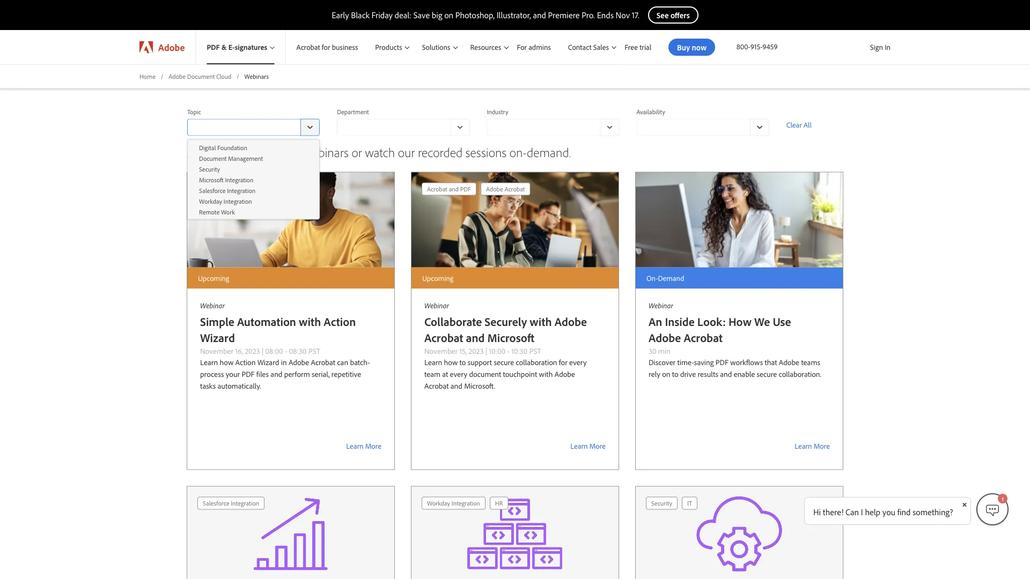 Task type: locate. For each thing, give the bounding box(es) containing it.
0 vertical spatial document
[[187, 72, 215, 80]]

in
[[281, 358, 287, 367]]

acrobat left business
[[296, 42, 320, 52]]

on-demand
[[647, 273, 684, 283]]

integration inside "cell"
[[452, 499, 480, 508]]

grid containing acrobat and pdf
[[420, 180, 532, 198]]

0 horizontal spatial on
[[444, 10, 454, 20]]

1 november from the left
[[200, 346, 233, 356]]

with for securely
[[530, 314, 552, 329]]

0 horizontal spatial how
[[220, 358, 234, 367]]

batch-
[[350, 358, 370, 367]]

0 horizontal spatial microsoft
[[199, 176, 224, 184]]

pst right 08:30
[[308, 346, 320, 356]]

november inside webinar simple automation with action wizard november 16, 2023 | 08:00 - 08:30 pst learn how action wizard in adobe acrobat can batch- process your pdf files and perform serial, repetitive tasks automatically.
[[200, 346, 233, 356]]

none field up upcoming
[[187, 119, 320, 136]]

2 acrobat and pdf cell from the left
[[427, 183, 471, 195]]

1 vertical spatial to
[[672, 370, 679, 379]]

in
[[885, 42, 891, 52]]

upcoming up the simple
[[198, 273, 229, 283]]

home link
[[140, 72, 156, 81]]

1 webinar from the left
[[200, 301, 225, 310]]

more
[[365, 441, 382, 451], [590, 441, 606, 451], [814, 441, 830, 451]]

pdf down management
[[236, 185, 247, 193]]

acrobat down recorded
[[427, 185, 447, 193]]

grid for 'collaborate securely with adobe acrobat and microsoft' image
[[420, 180, 532, 198]]

1 horizontal spatial security
[[651, 499, 672, 508]]

2 horizontal spatial learn more link
[[649, 440, 830, 453]]

pdf inside webinar simple automation with action wizard november 16, 2023 | 08:00 - 08:30 pst learn how action wizard in adobe acrobat can batch- process your pdf files and perform serial, repetitive tasks automatically.
[[242, 370, 255, 379]]

0 vertical spatial to
[[460, 358, 466, 367]]

1 horizontal spatial workday
[[427, 499, 450, 508]]

on right rely at bottom right
[[662, 370, 670, 379]]

Topic text field
[[187, 119, 301, 136]]

pst inside webinar collaborate securely with adobe acrobat and microsoft november 15, 2023 | 10:00 - 10:30 pst learn how to support secure collaboration for every team at every document touchpoint with adobe acrobat and microsoft.
[[529, 346, 541, 356]]

acrobat up remote
[[203, 185, 223, 193]]

1 2023 from the left
[[245, 346, 260, 356]]

acrobat down collaborate
[[424, 330, 463, 345]]

3 webinar from the left
[[649, 301, 673, 310]]

acrobat down team
[[424, 381, 449, 391]]

1 horizontal spatial action
[[324, 314, 356, 329]]

salesforce inside cell
[[203, 499, 229, 508]]

digital
[[199, 143, 216, 152]]

1 vertical spatial security
[[651, 499, 672, 508]]

see how asurion extend their digital transformation with adobe sign and workday image
[[412, 487, 619, 580]]

1 acrobat and pdf from the left
[[203, 185, 247, 193]]

secure
[[494, 358, 514, 367], [757, 370, 777, 379]]

2 acrobat and pdf from the left
[[427, 185, 471, 193]]

adobe down sessions
[[486, 185, 503, 193]]

salesforce integration cell
[[203, 498, 259, 509]]

1 horizontal spatial our
[[398, 144, 415, 160]]

resources button
[[460, 30, 511, 64]]

products
[[375, 42, 402, 52]]

2 horizontal spatial more
[[814, 441, 830, 451]]

acrobat up serial,
[[311, 358, 335, 367]]

collaboration
[[516, 358, 557, 367]]

on-
[[647, 273, 658, 283]]

1 vertical spatial on
[[662, 370, 670, 379]]

demand.
[[527, 144, 571, 160]]

more for collaborate securely with adobe acrobat and microsoft
[[590, 441, 606, 451]]

0 horizontal spatial secure
[[494, 358, 514, 367]]

learn for collaborate securely with adobe acrobat and microsoft
[[571, 441, 588, 451]]

adobe
[[158, 41, 185, 53], [169, 72, 186, 80], [486, 185, 503, 193], [555, 314, 587, 329], [649, 330, 681, 345], [289, 358, 309, 367], [779, 358, 800, 367], [555, 370, 575, 379]]

none field for topic
[[187, 119, 320, 136]]

1 horizontal spatial upcoming
[[422, 273, 454, 283]]

and inside webinar an inside look: how we use adobe acrobat 30 min discover time-saving pdf workflows that adobe teams rely on to drive results and enable secure collaboration.
[[720, 370, 732, 379]]

3 learn more link from the left
[[649, 440, 830, 453]]

help
[[865, 507, 881, 518]]

acrobat and pdf
[[203, 185, 247, 193], [427, 185, 471, 193]]

rely
[[649, 370, 660, 379]]

| left 08:00
[[262, 346, 263, 356]]

1 horizontal spatial how
[[444, 358, 458, 367]]

secure inside webinar an inside look: how we use adobe acrobat 30 min discover time-saving pdf workflows that adobe teams rely on to drive results and enable secure collaboration.
[[757, 370, 777, 379]]

for left business
[[322, 42, 330, 52]]

pdf right saving
[[716, 358, 729, 367]]

to left drive
[[672, 370, 679, 379]]

with inside webinar simple automation with action wizard november 16, 2023 | 08:00 - 08:30 pst learn how action wizard in adobe acrobat can batch- process your pdf files and perform serial, repetitive tasks automatically.
[[299, 314, 321, 329]]

document down digital
[[199, 154, 227, 162]]

adobe acrobat cell
[[486, 183, 525, 195]]

0 horizontal spatial more
[[365, 441, 382, 451]]

acrobat down look:
[[684, 330, 723, 345]]

3 learn more from the left
[[795, 441, 830, 451]]

1 horizontal spatial |
[[486, 346, 487, 356]]

upcoming up collaborate
[[422, 273, 454, 283]]

acrobat and pdf down recorded
[[427, 185, 471, 193]]

none field industry
[[487, 119, 620, 136]]

learn
[[200, 358, 218, 367], [424, 358, 442, 367], [346, 441, 364, 451], [571, 441, 588, 451], [795, 441, 812, 451]]

our down department field
[[398, 144, 415, 160]]

adobe down 08:30
[[289, 358, 309, 367]]

3 more from the left
[[814, 441, 830, 451]]

document left cloud
[[187, 72, 215, 80]]

grid containing workday integration
[[420, 495, 511, 512]]

drive
[[680, 370, 696, 379]]

action up can
[[324, 314, 356, 329]]

discover
[[649, 358, 676, 367]]

solutions button
[[411, 30, 460, 64]]

0 vertical spatial secure
[[494, 358, 514, 367]]

adobe link
[[129, 30, 196, 64]]

0 horizontal spatial pst
[[308, 346, 320, 356]]

2 horizontal spatial webinar
[[649, 301, 673, 310]]

learn for an inside look: how we use adobe acrobat
[[795, 441, 812, 451]]

ends
[[597, 10, 614, 20]]

and right the results
[[720, 370, 732, 379]]

08:00
[[265, 346, 283, 356]]

can
[[337, 358, 348, 367]]

0 vertical spatial on
[[444, 10, 454, 20]]

1 learn more from the left
[[346, 441, 382, 451]]

2 learn more from the left
[[571, 441, 606, 451]]

join our upcoming live webinars or watch our recorded sessions on-demand. element
[[170, 164, 860, 580]]

1 horizontal spatial acrobat and pdf
[[427, 185, 471, 193]]

Industry text field
[[487, 119, 600, 136]]

1 horizontal spatial for
[[559, 358, 568, 367]]

- up in
[[285, 346, 287, 356]]

security down join
[[199, 165, 220, 173]]

webinar
[[200, 301, 225, 310], [424, 301, 449, 310], [649, 301, 673, 310]]

none field for availability
[[637, 119, 769, 136]]

look:
[[697, 314, 726, 329]]

2 pst from the left
[[529, 346, 541, 356]]

wizard down 08:00
[[257, 358, 279, 367]]

0 horizontal spatial our
[[209, 144, 226, 160]]

november
[[200, 346, 233, 356], [424, 346, 458, 356]]

0 horizontal spatial to
[[460, 358, 466, 367]]

join
[[187, 144, 206, 160]]

0 horizontal spatial learn more link
[[200, 440, 382, 453]]

1 horizontal spatial microsoft
[[488, 330, 534, 345]]

2 none field from the left
[[337, 119, 470, 136]]

upcoming for collaborate
[[422, 273, 454, 283]]

0 horizontal spatial |
[[262, 346, 263, 356]]

and up 15,
[[466, 330, 485, 345]]

webinar for simple
[[200, 301, 225, 310]]

1 vertical spatial microsoft
[[488, 330, 534, 345]]

| left 10:00
[[486, 346, 487, 356]]

2023 up support
[[469, 346, 484, 356]]

every right collaboration
[[569, 358, 587, 367]]

acrobat down 'on-'
[[505, 185, 525, 193]]

acrobat for business
[[296, 42, 358, 52]]

acrobat inside webinar simple automation with action wizard november 16, 2023 | 08:00 - 08:30 pst learn how action wizard in adobe acrobat can batch- process your pdf files and perform serial, repetitive tasks automatically.
[[311, 358, 335, 367]]

we
[[754, 314, 770, 329]]

adobe up the adobe document cloud
[[158, 41, 185, 53]]

0 vertical spatial for
[[322, 42, 330, 52]]

1 horizontal spatial secure
[[757, 370, 777, 379]]

row
[[256, 183, 306, 196]]

your
[[226, 370, 240, 379]]

industry
[[487, 108, 508, 116]]

at
[[442, 370, 448, 379]]

digital foundation document management security microsoft integration salesforce integration workday integration remote work
[[199, 143, 263, 216]]

2 horizontal spatial learn more
[[795, 441, 830, 451]]

- left the 10:30
[[507, 346, 510, 356]]

2 more from the left
[[590, 441, 606, 451]]

simple
[[200, 314, 234, 329]]

acrobat and pdf cell up work
[[203, 183, 247, 195]]

none field down search webinars search box
[[637, 119, 769, 136]]

1 learn more link from the left
[[200, 440, 382, 453]]

workday
[[199, 197, 222, 205], [427, 499, 450, 508]]

and up work
[[225, 185, 235, 193]]

0 vertical spatial security
[[199, 165, 220, 173]]

grid containing security
[[644, 495, 700, 512]]

learn inside webinar simple automation with action wizard november 16, 2023 | 08:00 - 08:30 pst learn how action wizard in adobe acrobat can batch- process your pdf files and perform serial, repetitive tasks automatically.
[[200, 358, 218, 367]]

1 acrobat and pdf cell from the left
[[203, 183, 247, 195]]

webinar up collaborate
[[424, 301, 449, 310]]

upcoming
[[198, 273, 229, 283], [422, 273, 454, 283]]

acrobat and pdf up work
[[203, 185, 247, 193]]

pdf & e-signatures
[[207, 42, 267, 52]]

2 2023 from the left
[[469, 346, 484, 356]]

1 horizontal spatial more
[[590, 441, 606, 451]]

| inside webinar collaborate securely with adobe acrobat and microsoft november 15, 2023 | 10:00 - 10:30 pst learn how to support secure collaboration for every team at every document touchpoint with adobe acrobat and microsoft.
[[486, 346, 487, 356]]

adobe inside webinar simple automation with action wizard november 16, 2023 | 08:00 - 08:30 pst learn how action wizard in adobe acrobat can batch- process your pdf files and perform serial, repetitive tasks automatically.
[[289, 358, 309, 367]]

contact
[[568, 42, 592, 52]]

2023 right 16,
[[245, 346, 260, 356]]

1 more from the left
[[365, 441, 382, 451]]

files
[[256, 370, 269, 379]]

resources
[[470, 42, 501, 52]]

1 pst from the left
[[308, 346, 320, 356]]

or
[[352, 144, 362, 160]]

photoshop,
[[455, 10, 495, 20]]

illustrator,
[[497, 10, 531, 20]]

salesforce integration
[[203, 499, 259, 508]]

acrobat and pdf cell
[[203, 183, 247, 195], [427, 183, 471, 195]]

1 vertical spatial action
[[235, 358, 256, 367]]

on inside webinar an inside look: how we use adobe acrobat 30 min discover time-saving pdf workflows that adobe teams rely on to drive results and enable secure collaboration.
[[662, 370, 670, 379]]

0 horizontal spatial learn more
[[346, 441, 382, 451]]

webinar inside webinar an inside look: how we use adobe acrobat 30 min discover time-saving pdf workflows that adobe teams rely on to drive results and enable secure collaboration.
[[649, 301, 673, 310]]

webinar up an
[[649, 301, 673, 310]]

action down 16,
[[235, 358, 256, 367]]

workday inside 'digital foundation document management security microsoft integration salesforce integration workday integration remote work'
[[199, 197, 222, 205]]

free
[[625, 42, 638, 52]]

department
[[337, 108, 369, 116]]

2 - from the left
[[507, 346, 510, 356]]

how up your
[[220, 358, 234, 367]]

secure down 10:00
[[494, 358, 514, 367]]

pdf left files
[[242, 370, 255, 379]]

0 horizontal spatial workday
[[199, 197, 222, 205]]

secure inside webinar collaborate securely with adobe acrobat and microsoft november 15, 2023 | 10:00 - 10:30 pst learn how to support secure collaboration for every team at every document touchpoint with adobe acrobat and microsoft.
[[494, 358, 514, 367]]

0 horizontal spatial webinar
[[200, 301, 225, 310]]

1 horizontal spatial -
[[507, 346, 510, 356]]

to down 15,
[[460, 358, 466, 367]]

1 | from the left
[[262, 346, 263, 356]]

None field
[[187, 119, 320, 136], [337, 119, 470, 136], [487, 119, 620, 136], [637, 119, 769, 136]]

on right big
[[444, 10, 454, 20]]

1 horizontal spatial to
[[672, 370, 679, 379]]

2 upcoming from the left
[[422, 273, 454, 283]]

an inside look: how we use adobe acrobat image
[[636, 172, 843, 268]]

3 none field from the left
[[487, 119, 620, 136]]

acrobat and pdf grid
[[195, 180, 308, 198]]

list box
[[188, 142, 319, 217]]

filters element
[[187, 106, 843, 145]]

pst up collaboration
[[529, 346, 541, 356]]

1 horizontal spatial 2023
[[469, 346, 484, 356]]

and right files
[[271, 370, 282, 379]]

2 | from the left
[[486, 346, 487, 356]]

none field for industry
[[487, 119, 620, 136]]

0 vertical spatial every
[[569, 358, 587, 367]]

0 horizontal spatial for
[[322, 42, 330, 52]]

Search Webinars search field
[[575, 71, 843, 88]]

- inside webinar collaborate securely with adobe acrobat and microsoft november 15, 2023 | 10:00 - 10:30 pst learn how to support secure collaboration for every team at every document touchpoint with adobe acrobat and microsoft.
[[507, 346, 510, 356]]

pst
[[308, 346, 320, 356], [529, 346, 541, 356]]

acrobat for business link
[[286, 30, 365, 64]]

1 horizontal spatial acrobat and pdf cell
[[427, 183, 471, 195]]

security left it
[[651, 499, 672, 508]]

learn more for simple automation with action wizard
[[346, 441, 382, 451]]

premiere
[[548, 10, 580, 20]]

0 vertical spatial workday
[[199, 197, 222, 205]]

none field availability
[[637, 119, 769, 136]]

security inside the join our upcoming live webinars or watch our recorded sessions on-demand. element
[[651, 499, 672, 508]]

to
[[460, 358, 466, 367], [672, 370, 679, 379]]

november left 16,
[[200, 346, 233, 356]]

0 horizontal spatial november
[[200, 346, 233, 356]]

0 horizontal spatial acrobat and pdf cell
[[203, 183, 247, 195]]

wizard down the simple
[[200, 330, 235, 345]]

adobe document cloud
[[169, 72, 231, 80]]

none field for department
[[337, 119, 470, 136]]

acrobat and pdf cell down recorded
[[427, 183, 471, 195]]

0 horizontal spatial -
[[285, 346, 287, 356]]

acrobat and pdf cell for simple
[[203, 183, 247, 195]]

inside
[[665, 314, 695, 329]]

1 vertical spatial for
[[559, 358, 568, 367]]

0 horizontal spatial 2023
[[245, 346, 260, 356]]

every right at
[[450, 370, 467, 379]]

process
[[200, 370, 224, 379]]

1 horizontal spatial webinar
[[424, 301, 449, 310]]

webinar inside webinar simple automation with action wizard november 16, 2023 | 08:00 - 08:30 pst learn how action wizard in adobe acrobat can batch- process your pdf files and perform serial, repetitive tasks automatically.
[[200, 301, 225, 310]]

800-
[[737, 42, 750, 51]]

time-
[[677, 358, 694, 367]]

17.
[[632, 10, 639, 20]]

pdf inside webinar an inside look: how we use adobe acrobat 30 min discover time-saving pdf workflows that adobe teams rely on to drive results and enable secure collaboration.
[[716, 358, 729, 367]]

our right join
[[209, 144, 226, 160]]

1 none field from the left
[[187, 119, 320, 136]]

1 horizontal spatial learn more link
[[424, 440, 606, 453]]

2 webinar from the left
[[424, 301, 449, 310]]

1 horizontal spatial november
[[424, 346, 458, 356]]

secure down that
[[757, 370, 777, 379]]

workday integration cell
[[427, 498, 480, 509]]

for admins
[[517, 42, 551, 52]]

0 vertical spatial action
[[324, 314, 356, 329]]

none field up demand.
[[487, 119, 620, 136]]

for inside "link"
[[322, 42, 330, 52]]

adobe up collaboration
[[555, 314, 587, 329]]

you
[[883, 507, 896, 518]]

acrobat and pdf for collaborate
[[427, 185, 471, 193]]

november left 15,
[[424, 346, 458, 356]]

and left premiere
[[533, 10, 546, 20]]

1 horizontal spatial learn more
[[571, 441, 606, 451]]

0 horizontal spatial upcoming
[[198, 273, 229, 283]]

1 horizontal spatial wizard
[[257, 358, 279, 367]]

microsoft up the 10:30
[[488, 330, 534, 345]]

cloud
[[216, 72, 231, 80]]

2 learn more link from the left
[[424, 440, 606, 453]]

collaborate securely with adobe acrobat and microsoft image
[[412, 172, 619, 268]]

pdf
[[207, 42, 220, 52], [236, 185, 247, 193], [460, 185, 471, 193], [716, 358, 729, 367], [242, 370, 255, 379]]

800-915-9459 link
[[737, 42, 778, 51]]

filters link
[[187, 78, 219, 91]]

upcoming for simple
[[198, 273, 229, 283]]

2023 inside webinar collaborate securely with adobe acrobat and microsoft november 15, 2023 | 10:00 - 10:30 pst learn how to support secure collaboration for every team at every document touchpoint with adobe acrobat and microsoft.
[[469, 346, 484, 356]]

acrobat and pdf cell for collaborate
[[427, 183, 471, 195]]

clear
[[786, 120, 802, 130]]

adobe up min
[[649, 330, 681, 345]]

1 horizontal spatial pst
[[529, 346, 541, 356]]

security inside 'digital foundation document management security microsoft integration salesforce integration workday integration remote work'
[[199, 165, 220, 173]]

for right collaboration
[[559, 358, 568, 367]]

touchpoint
[[503, 370, 537, 379]]

0 horizontal spatial security
[[199, 165, 220, 173]]

simple automation with action wizard image
[[187, 172, 394, 268]]

0 vertical spatial microsoft
[[199, 176, 224, 184]]

how
[[729, 314, 752, 329]]

how up at
[[444, 358, 458, 367]]

4 none field from the left
[[637, 119, 769, 136]]

pdf left &
[[207, 42, 220, 52]]

1 vertical spatial salesforce
[[203, 499, 229, 508]]

salesforce
[[199, 186, 226, 194], [203, 499, 229, 508]]

webinar up the simple
[[200, 301, 225, 310]]

microsoft down join
[[199, 176, 224, 184]]

0 vertical spatial wizard
[[200, 330, 235, 345]]

hr
[[495, 499, 503, 508]]

sign in button
[[868, 38, 893, 56]]

webinar for an
[[649, 301, 673, 310]]

webinar inside webinar collaborate securely with adobe acrobat and microsoft november 15, 2023 | 10:00 - 10:30 pst learn how to support secure collaboration for every team at every document touchpoint with adobe acrobat and microsoft.
[[424, 301, 449, 310]]

1 vertical spatial document
[[199, 154, 227, 162]]

with right securely
[[530, 314, 552, 329]]

1 how from the left
[[220, 358, 234, 367]]

with for automation
[[299, 314, 321, 329]]

grid
[[420, 180, 532, 198], [420, 495, 511, 512], [644, 495, 700, 512]]

0 horizontal spatial acrobat and pdf
[[203, 185, 247, 193]]

acrobat and pdf inside grid
[[203, 185, 247, 193]]

1 horizontal spatial on
[[662, 370, 670, 379]]

1 vertical spatial workday
[[427, 499, 450, 508]]

0 horizontal spatial every
[[450, 370, 467, 379]]

with up 08:30
[[299, 314, 321, 329]]

2 how from the left
[[444, 358, 458, 367]]

0 vertical spatial salesforce
[[199, 186, 226, 194]]

every
[[569, 358, 587, 367], [450, 370, 467, 379]]

1 upcoming from the left
[[198, 273, 229, 283]]

sign in
[[870, 42, 891, 52]]

microsoft.
[[464, 381, 495, 391]]

tasks
[[200, 381, 216, 391]]

1 vertical spatial secure
[[757, 370, 777, 379]]

learn more
[[346, 441, 382, 451], [571, 441, 606, 451], [795, 441, 830, 451]]

demand
[[658, 273, 684, 283]]

1 - from the left
[[285, 346, 287, 356]]

adobe inside cell
[[486, 185, 503, 193]]

repetitive
[[332, 370, 361, 379]]

2 november from the left
[[424, 346, 458, 356]]

recorded
[[418, 144, 463, 160]]

none field up the watch
[[337, 119, 470, 136]]

security
[[199, 165, 220, 173], [651, 499, 672, 508]]

list box containing digital foundation
[[188, 142, 319, 217]]



Task type: describe. For each thing, give the bounding box(es) containing it.
home
[[140, 72, 156, 80]]

support
[[468, 358, 492, 367]]

workday inside "cell"
[[427, 499, 450, 508]]

with down collaboration
[[539, 370, 553, 379]]

results
[[698, 370, 718, 379]]

integration inside cell
[[231, 499, 259, 508]]

salesforce inside 'digital foundation document management security microsoft integration salesforce integration workday integration remote work'
[[199, 186, 226, 194]]

1 our from the left
[[209, 144, 226, 160]]

9459
[[763, 42, 778, 51]]

for
[[517, 42, 527, 52]]

pdf inside grid
[[236, 185, 247, 193]]

november inside webinar collaborate securely with adobe acrobat and microsoft november 15, 2023 | 10:00 - 10:30 pst learn how to support secure collaboration for every team at every document touchpoint with adobe acrobat and microsoft.
[[424, 346, 458, 356]]

that
[[765, 358, 777, 367]]

webinar collaborate securely with adobe acrobat and microsoft november 15, 2023 | 10:00 - 10:30 pst learn how to support secure collaboration for every team at every document touchpoint with adobe acrobat and microsoft.
[[424, 301, 587, 391]]

0 horizontal spatial wizard
[[200, 330, 235, 345]]

2023 inside webinar simple automation with action wizard november 16, 2023 | 08:00 - 08:30 pst learn how action wizard in adobe acrobat can batch- process your pdf files and perform serial, repetitive tasks automatically.
[[245, 346, 260, 356]]

for admins link
[[511, 30, 557, 64]]

serial,
[[312, 370, 330, 379]]

10:30
[[511, 346, 527, 356]]

collaborate
[[424, 314, 482, 329]]

learn for simple automation with action wizard
[[346, 441, 364, 451]]

saving
[[694, 358, 714, 367]]

learn more for an inside look: how we use adobe acrobat
[[795, 441, 830, 451]]

black
[[351, 10, 370, 20]]

webinars
[[303, 144, 349, 160]]

find
[[898, 507, 911, 518]]

and inside webinar simple automation with action wizard november 16, 2023 | 08:00 - 08:30 pst learn how action wizard in adobe acrobat can batch- process your pdf files and perform serial, repetitive tasks automatically.
[[271, 370, 282, 379]]

save
[[414, 10, 430, 20]]

microsoft inside webinar collaborate securely with adobe acrobat and microsoft november 15, 2023 | 10:00 - 10:30 pst learn how to support secure collaboration for every team at every document touchpoint with adobe acrobat and microsoft.
[[488, 330, 534, 345]]

pdf inside popup button
[[207, 42, 220, 52]]

acrobat and pdf for simple
[[203, 185, 247, 193]]

it
[[687, 499, 692, 508]]

&
[[221, 42, 227, 52]]

early black friday deal: save big on photoshop, illustrator, and premiere pro. ends nov 17.
[[332, 10, 639, 20]]

800-915-9459
[[737, 42, 778, 51]]

webinar for collaborate
[[424, 301, 449, 310]]

adobe down collaboration
[[555, 370, 575, 379]]

none field department
[[337, 119, 470, 136]]

0 horizontal spatial action
[[235, 358, 256, 367]]

upcoming
[[229, 144, 280, 160]]

hi
[[813, 507, 821, 518]]

acrobat inside cell
[[505, 185, 525, 193]]

learn more link for 2023
[[200, 440, 382, 453]]

learn more for collaborate securely with adobe acrobat and microsoft
[[571, 441, 606, 451]]

more for an inside look: how we use adobe acrobat
[[814, 441, 830, 451]]

to inside webinar collaborate securely with adobe acrobat and microsoft november 15, 2023 | 10:00 - 10:30 pst learn how to support secure collaboration for every team at every document touchpoint with adobe acrobat and microsoft.
[[460, 358, 466, 367]]

sales
[[593, 42, 609, 52]]

management
[[228, 154, 263, 162]]

close deals faster with adobe sign e-signatures in salesforce image
[[187, 487, 394, 580]]

on-
[[510, 144, 527, 160]]

| inside webinar simple automation with action wizard november 16, 2023 | 08:00 - 08:30 pst learn how action wizard in adobe acrobat can batch- process your pdf files and perform serial, repetitive tasks automatically.
[[262, 346, 263, 356]]

admins
[[529, 42, 551, 52]]

Availability text field
[[637, 119, 750, 136]]

an
[[649, 314, 662, 329]]

collaboration.
[[779, 370, 822, 379]]

big
[[432, 10, 442, 20]]

document inside 'digital foundation document management security microsoft integration salesforce integration workday integration remote work'
[[199, 154, 227, 162]]

business
[[332, 42, 358, 52]]

adobe acrobat
[[486, 185, 525, 193]]

5 ways that cloud signatures will change contracts forever image
[[636, 487, 843, 580]]

pst inside webinar simple automation with action wizard november 16, 2023 | 08:00 - 08:30 pst learn how action wizard in adobe acrobat can batch- process your pdf files and perform serial, repetitive tasks automatically.
[[308, 346, 320, 356]]

i
[[861, 507, 863, 518]]

more for simple automation with action wizard
[[365, 441, 382, 451]]

1 horizontal spatial every
[[569, 358, 587, 367]]

Department text field
[[337, 119, 450, 136]]

adobe document cloud link
[[169, 72, 231, 81]]

hr cell
[[495, 498, 503, 509]]

enable
[[734, 370, 755, 379]]

learn more link for november
[[424, 440, 606, 453]]

16,
[[235, 346, 243, 356]]

workflows
[[730, 358, 763, 367]]

can
[[846, 507, 859, 518]]

it cell
[[687, 498, 692, 509]]

nov
[[616, 10, 630, 20]]

for inside webinar collaborate securely with adobe acrobat and microsoft november 15, 2023 | 10:00 - 10:30 pst learn how to support secure collaboration for every team at every document touchpoint with adobe acrobat and microsoft.
[[559, 358, 568, 367]]

products button
[[365, 30, 411, 64]]

document
[[469, 370, 501, 379]]

team
[[424, 370, 441, 379]]

min
[[658, 346, 671, 356]]

friday
[[372, 10, 393, 20]]

webinar simple automation with action wizard november 16, 2023 | 08:00 - 08:30 pst learn how action wizard in adobe acrobat can batch- process your pdf files and perform serial, repetitive tasks automatically.
[[200, 301, 370, 391]]

pdf & e-signatures button
[[196, 30, 285, 64]]

learn inside webinar collaborate securely with adobe acrobat and microsoft november 15, 2023 | 10:00 - 10:30 pst learn how to support secure collaboration for every team at every document touchpoint with adobe acrobat and microsoft.
[[424, 358, 442, 367]]

microsoft inside 'digital foundation document management security microsoft integration salesforce integration workday integration remote work'
[[199, 176, 224, 184]]

trial
[[640, 42, 651, 52]]

topic
[[187, 108, 201, 116]]

2 our from the left
[[398, 144, 415, 160]]

there!
[[823, 507, 844, 518]]

contact sales button
[[557, 30, 618, 64]]

acrobat inside grid
[[203, 185, 223, 193]]

1 vertical spatial wizard
[[257, 358, 279, 367]]

perform
[[284, 370, 310, 379]]

security cell
[[651, 498, 672, 509]]

grid for see how asurion extend their digital transformation with adobe sign and workday image
[[420, 495, 511, 512]]

- inside webinar simple automation with action wizard november 16, 2023 | 08:00 - 08:30 pst learn how action wizard in adobe acrobat can batch- process your pdf files and perform serial, repetitive tasks automatically.
[[285, 346, 287, 356]]

clear all link
[[786, 119, 843, 132]]

how inside webinar collaborate securely with adobe acrobat and microsoft november 15, 2023 | 10:00 - 10:30 pst learn how to support secure collaboration for every team at every document touchpoint with adobe acrobat and microsoft.
[[444, 358, 458, 367]]

to inside webinar an inside look: how we use adobe acrobat 30 min discover time-saving pdf workflows that adobe teams rely on to drive results and enable secure collaboration.
[[672, 370, 679, 379]]

and inside grid
[[225, 185, 235, 193]]

acrobat inside "link"
[[296, 42, 320, 52]]

join our upcoming live webinars or watch our recorded sessions on-demand.
[[187, 144, 571, 160]]

solutions
[[422, 42, 450, 52]]

all
[[804, 120, 812, 130]]

1 button
[[977, 494, 1009, 526]]

automatically.
[[218, 381, 261, 391]]

learn more link for acrobat
[[649, 440, 830, 453]]

1 vertical spatial every
[[450, 370, 467, 379]]

workday integration
[[427, 499, 480, 508]]

adobe left filters
[[169, 72, 186, 80]]

pdf left adobe acrobat cell
[[460, 185, 471, 193]]

availability
[[637, 108, 665, 116]]

adobe up collaboration.
[[779, 358, 800, 367]]

1
[[1001, 497, 1004, 503]]

remote
[[199, 208, 220, 216]]

use
[[773, 314, 791, 329]]

grid for 5 ways that cloud signatures will change contracts forever image
[[644, 495, 700, 512]]

sign
[[870, 42, 883, 52]]

30
[[649, 346, 656, 356]]

row inside acrobat and pdf grid
[[256, 183, 306, 196]]

free trial
[[625, 42, 651, 52]]

clear all
[[786, 120, 812, 130]]

and down recorded
[[449, 185, 459, 193]]

and left the 'microsoft.'
[[451, 381, 462, 391]]

contact sales
[[568, 42, 609, 52]]

none field topic
[[187, 119, 320, 136]]

acrobat inside webinar an inside look: how we use adobe acrobat 30 min discover time-saving pdf workflows that adobe teams rely on to drive results and enable secure collaboration.
[[684, 330, 723, 345]]

how inside webinar simple automation with action wizard november 16, 2023 | 08:00 - 08:30 pst learn how action wizard in adobe acrobat can batch- process your pdf files and perform serial, repetitive tasks automatically.
[[220, 358, 234, 367]]



Task type: vqa. For each thing, say whether or not it's contained in the screenshot.
the Firefly
no



